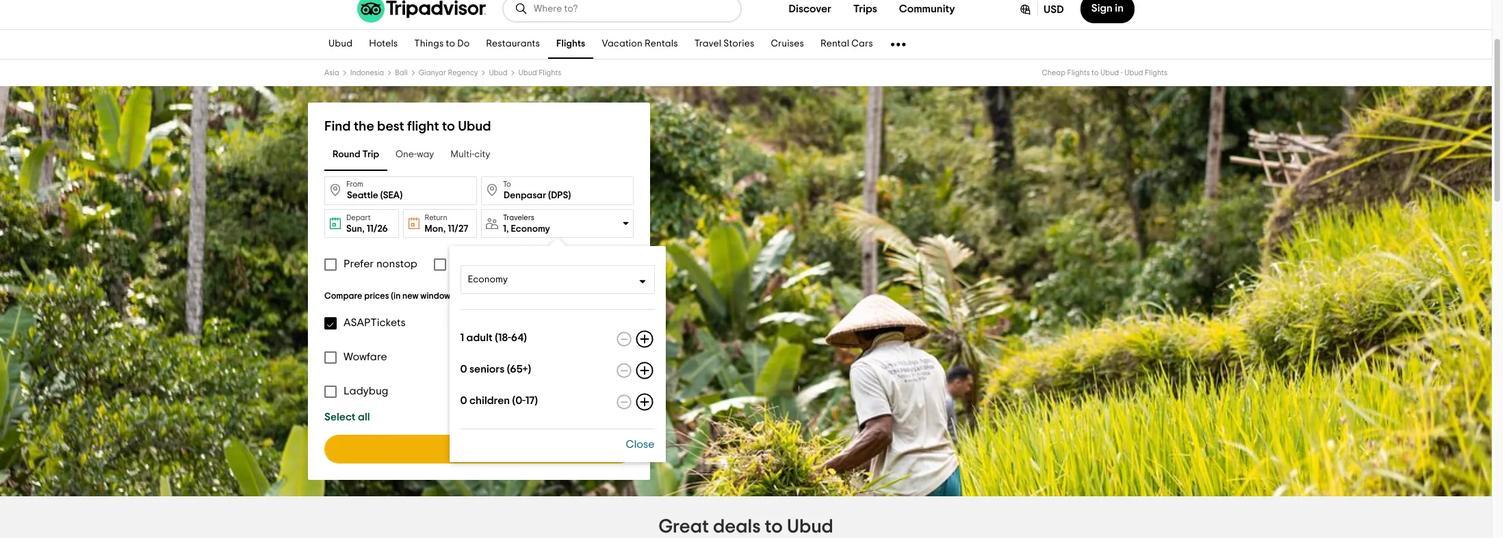 Task type: vqa. For each thing, say whether or not it's contained in the screenshot.
leftmost 'Economy'
yes



Task type: locate. For each thing, give the bounding box(es) containing it.
find left flights
[[452, 444, 473, 455]]

1 horizontal spatial 1
[[503, 224, 506, 234]]

-
[[1121, 69, 1123, 77]]

best
[[377, 120, 404, 133]]

round trip
[[333, 150, 379, 160]]

find the best flight to ubud
[[324, 120, 491, 133]]

0 vertical spatial find
[[324, 120, 351, 133]]

to inside "link"
[[446, 39, 455, 49]]

community button
[[888, 0, 966, 23]]

None search field
[[504, 0, 740, 21]]

deals
[[713, 518, 761, 537]]

0 vertical spatial economy
[[511, 224, 550, 234]]

find
[[324, 120, 351, 133], [452, 444, 473, 455]]

usd button
[[1007, 0, 1075, 23]]

2 city or airport text field from the left
[[481, 177, 634, 205]]

17)
[[525, 396, 538, 406]]

multi-city
[[451, 150, 490, 160]]

economy up sponsored
[[468, 275, 508, 285]]

0 left seniors
[[460, 364, 467, 375]]

sign
[[1091, 3, 1113, 14]]

0 horizontal spatial city or airport text field
[[324, 177, 477, 205]]

asia
[[324, 69, 339, 77]]

1 vertical spatial 0
[[460, 396, 467, 406]]

1 city or airport text field from the left
[[324, 177, 477, 205]]

find left "the"
[[324, 120, 351, 133]]

flights
[[476, 444, 506, 455]]

usd
[[1044, 4, 1064, 15]]

1
[[503, 224, 506, 234], [460, 333, 464, 344]]

0 left children
[[460, 396, 467, 406]]

0
[[460, 364, 467, 375], [460, 396, 467, 406]]

1 horizontal spatial economy
[[511, 224, 550, 234]]

restaurants link
[[478, 30, 548, 59]]

to
[[446, 39, 455, 49], [1092, 69, 1099, 77], [442, 120, 455, 133], [765, 518, 783, 537]]

economy
[[511, 224, 550, 234], [468, 275, 508, 285]]

2 0 from the top
[[460, 396, 467, 406]]

ubud link down restaurants link
[[489, 69, 508, 77]]

flights up 'ubud flights' link
[[556, 39, 585, 49]]

1 vertical spatial economy
[[468, 275, 508, 285]]

City or Airport text field
[[324, 177, 477, 205], [481, 177, 634, 205]]

find flights button
[[324, 435, 634, 464]]

flights link
[[548, 30, 594, 59]]

flights down flights "link"
[[539, 69, 561, 77]]

0 seniors (65+)
[[460, 364, 531, 375]]

all
[[358, 412, 370, 423]]

asaptickets
[[344, 318, 406, 328]]

bali link
[[395, 69, 408, 77]]

travel stories link
[[686, 30, 763, 59]]

children
[[469, 396, 510, 406]]

1 horizontal spatial city or airport text field
[[481, 177, 634, 205]]

0 horizontal spatial find
[[324, 120, 351, 133]]

return mon, 11/27
[[425, 214, 468, 234]]

hotels link
[[361, 30, 406, 59]]

flights right cheap
[[1067, 69, 1090, 77]]

0 vertical spatial 0
[[460, 364, 467, 375]]

1 horizontal spatial find
[[452, 444, 473, 455]]

ubud inside ubud 'link'
[[328, 39, 353, 49]]

0 vertical spatial ubud link
[[320, 30, 361, 59]]

discover
[[789, 3, 831, 14]]

city or airport text field for to
[[481, 177, 634, 205]]

wowfare
[[344, 352, 387, 363]]

prefer nonstop
[[344, 259, 417, 270]]

0 vertical spatial 1
[[503, 224, 506, 234]]

find inside button
[[452, 444, 473, 455]]

great
[[658, 518, 709, 537]]

one-way
[[396, 150, 434, 160]]

ubud flights
[[518, 69, 561, 77]]

11/27
[[448, 224, 468, 234]]

(65+)
[[507, 364, 531, 375]]

indonesia
[[350, 69, 384, 77]]

return
[[425, 214, 447, 222]]

ubud link
[[320, 30, 361, 59], [489, 69, 508, 77]]

round
[[333, 150, 360, 160]]

regency
[[448, 69, 478, 77]]

city or airport text field up 'travelers 1 , economy'
[[481, 177, 634, 205]]

stories
[[724, 39, 754, 49]]

1 vertical spatial ubud link
[[489, 69, 508, 77]]

0 for 0 children (0-17)
[[460, 396, 467, 406]]

ubud link up the asia on the top left of page
[[320, 30, 361, 59]]

1 vertical spatial 1
[[460, 333, 464, 344]]

city or airport text field for from
[[324, 177, 477, 205]]

1 vertical spatial find
[[452, 444, 473, 455]]

1 adult (18-64)
[[460, 333, 527, 344]]

community
[[899, 3, 955, 14]]

adult
[[466, 333, 493, 344]]

depart
[[346, 214, 371, 222]]

0 horizontal spatial 1
[[460, 333, 464, 344]]

0 for 0 seniors (65+)
[[460, 364, 467, 375]]

0 children (0-17)
[[460, 396, 538, 406]]

1 down travelers
[[503, 224, 506, 234]]

select
[[324, 412, 356, 423]]

to right deals
[[765, 518, 783, 537]]

find for find the best flight to ubud
[[324, 120, 351, 133]]

close
[[626, 439, 655, 450]]

1 0 from the top
[[460, 364, 467, 375]]

prefer
[[344, 259, 374, 270]]

1 inside 'travelers 1 , economy'
[[503, 224, 506, 234]]

trips
[[853, 3, 877, 14]]

cruises
[[771, 39, 804, 49]]

flight
[[407, 120, 439, 133]]

flights
[[556, 39, 585, 49], [539, 69, 561, 77], [1067, 69, 1090, 77], [1145, 69, 1167, 77]]

1 left adult
[[460, 333, 464, 344]]

city or airport text field down the one-
[[324, 177, 477, 205]]

to left do
[[446, 39, 455, 49]]

economy down travelers
[[511, 224, 550, 234]]

indonesia link
[[350, 69, 384, 77]]



Task type: describe. For each thing, give the bounding box(es) containing it.
prices
[[364, 292, 389, 301]]

the
[[354, 120, 374, 133]]

discover button
[[778, 0, 842, 23]]

gianyar regency link
[[419, 69, 478, 77]]

restaurants
[[486, 39, 540, 49]]

from
[[346, 181, 363, 188]]

search image
[[515, 2, 528, 16]]

travel
[[694, 39, 721, 49]]

travelers 1 , economy
[[503, 214, 550, 234]]

things to do
[[414, 39, 470, 49]]

flights right -
[[1145, 69, 1167, 77]]

city
[[474, 150, 490, 160]]

asia link
[[324, 69, 339, 77]]

(18-
[[495, 333, 511, 344]]

seniors
[[469, 364, 505, 375]]

1 horizontal spatial ubud link
[[489, 69, 508, 77]]

cars
[[852, 39, 873, 49]]

rentals
[[645, 39, 678, 49]]

find flights
[[452, 444, 506, 455]]

one-
[[396, 150, 417, 160]]

select all
[[324, 412, 370, 423]]

cruises link
[[763, 30, 812, 59]]

travel stories
[[694, 39, 754, 49]]

include
[[453, 259, 490, 270]]

tripadvisor image
[[357, 0, 486, 23]]

,
[[506, 224, 509, 234]]

64)
[[511, 333, 527, 344]]

things
[[414, 39, 444, 49]]

gianyar
[[419, 69, 446, 77]]

way
[[417, 150, 434, 160]]

in
[[1115, 3, 1124, 14]]

to left -
[[1092, 69, 1099, 77]]

sun,
[[346, 224, 365, 234]]

travelers
[[503, 214, 534, 221]]

things to do link
[[406, 30, 478, 59]]

gianyar regency
[[419, 69, 478, 77]]

multi-
[[451, 150, 474, 160]]

to right flight
[[442, 120, 455, 133]]

sign in
[[1091, 3, 1124, 14]]

do
[[457, 39, 470, 49]]

airports
[[531, 259, 571, 270]]

find for find flights
[[452, 444, 473, 455]]

cheap flights to ubud - ubud flights
[[1042, 69, 1167, 77]]

mon,
[[425, 224, 446, 234]]

ladybug
[[344, 386, 388, 397]]

to
[[503, 181, 511, 188]]

(in
[[391, 292, 401, 301]]

compare
[[324, 292, 362, 301]]

ubud flights link
[[518, 69, 561, 77]]

vacation
[[602, 39, 642, 49]]

bali
[[395, 69, 408, 77]]

trip
[[362, 150, 379, 160]]

sponsored
[[463, 294, 497, 300]]

include nearby airports
[[453, 259, 571, 270]]

flights inside "link"
[[556, 39, 585, 49]]

cheap
[[1042, 69, 1066, 77]]

Search search field
[[534, 3, 730, 15]]

nonstop
[[376, 259, 417, 270]]

rental
[[820, 39, 849, 49]]

nearby
[[493, 259, 528, 270]]

vacation rentals link
[[594, 30, 686, 59]]

0 horizontal spatial ubud link
[[320, 30, 361, 59]]

window)
[[420, 292, 453, 301]]

rental cars link
[[812, 30, 881, 59]]

new
[[402, 292, 418, 301]]

economy inside 'travelers 1 , economy'
[[511, 224, 550, 234]]

great deals to ubud
[[658, 518, 833, 537]]

depart sun, 11/26
[[346, 214, 388, 234]]

hotels
[[369, 39, 398, 49]]

compare prices (in new window)
[[324, 292, 453, 301]]

trips button
[[842, 0, 888, 23]]

11/26
[[367, 224, 388, 234]]

(0-
[[512, 396, 525, 406]]

0 horizontal spatial economy
[[468, 275, 508, 285]]



